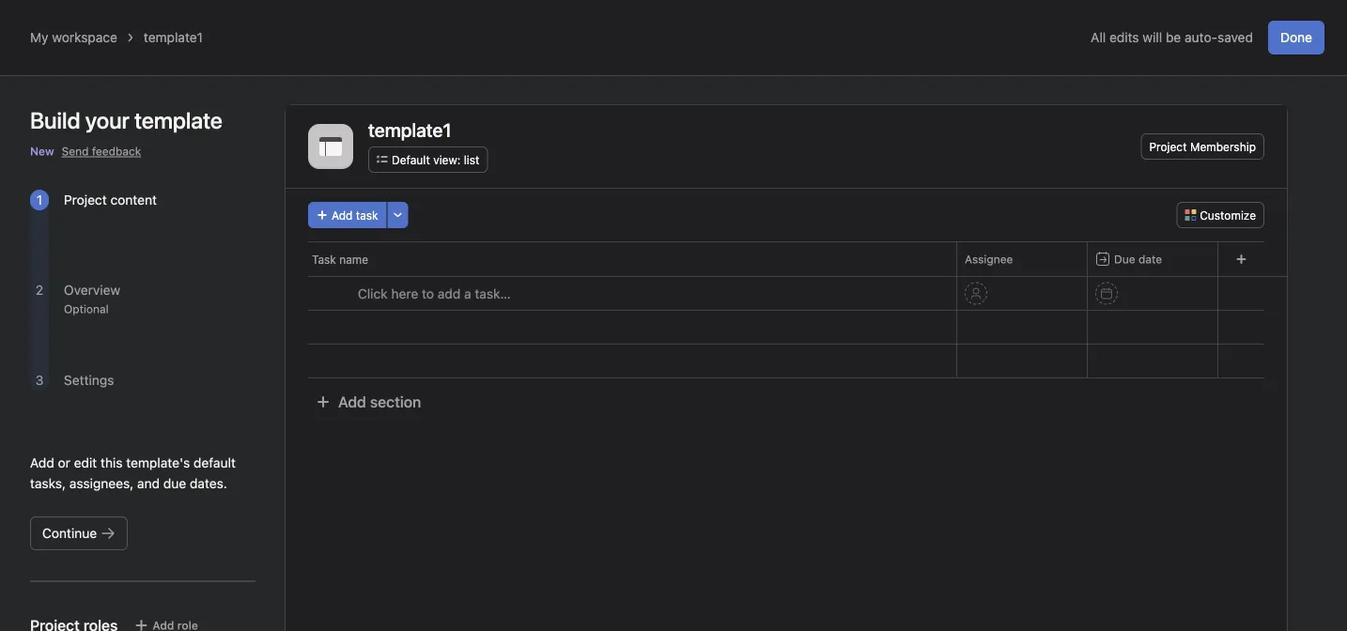 Task type: vqa. For each thing, say whether or not it's contained in the screenshot.
Due date
yes



Task type: describe. For each thing, give the bounding box(es) containing it.
and
[[137, 476, 160, 491]]

to
[[422, 286, 434, 301]]

3 row from the top
[[286, 344, 1287, 379]]

tasks,
[[30, 476, 66, 491]]

new
[[30, 145, 54, 158]]

add for add section
[[338, 393, 366, 411]]

overview button
[[64, 282, 120, 298]]

your template
[[85, 107, 223, 133]]

date
[[1139, 253, 1162, 266]]

task name
[[312, 253, 368, 266]]

due
[[1114, 253, 1135, 266]]

here
[[391, 286, 418, 301]]

done button
[[1268, 21, 1325, 54]]

template's
[[126, 455, 190, 471]]

click here to add a task… row
[[286, 276, 1287, 311]]

task
[[312, 253, 336, 266]]

add for add task
[[332, 209, 353, 222]]

assignee
[[965, 253, 1013, 266]]

membership
[[1190, 140, 1256, 153]]

build your template
[[30, 107, 223, 133]]

workspace
[[52, 30, 117, 45]]

new send feedback
[[30, 145, 141, 158]]

add task button
[[308, 202, 387, 228]]

click here to add a task…
[[358, 286, 511, 301]]

default view: list button
[[368, 147, 488, 173]]

project membership button
[[1141, 133, 1264, 160]]

add section button
[[308, 385, 429, 419]]

default
[[194, 455, 236, 471]]

customize button
[[1176, 202, 1264, 228]]

will
[[1143, 30, 1162, 45]]

1 horizontal spatial template1
[[368, 118, 451, 140]]

build
[[30, 107, 80, 133]]

my workspace
[[30, 30, 117, 45]]

or
[[58, 455, 70, 471]]

2 row from the top
[[286, 310, 1287, 345]]

customize
[[1200, 209, 1256, 222]]

project for project content
[[64, 192, 107, 208]]

add section
[[338, 393, 421, 411]]

all
[[1091, 30, 1106, 45]]

default view: list
[[392, 153, 479, 166]]

done
[[1280, 30, 1312, 45]]

1
[[36, 192, 42, 208]]

saved
[[1218, 30, 1253, 45]]

name
[[339, 253, 368, 266]]

due date
[[1114, 253, 1162, 266]]

settings button
[[64, 372, 114, 388]]



Task type: locate. For each thing, give the bounding box(es) containing it.
template1 up default
[[368, 118, 451, 140]]

row
[[286, 241, 1287, 276], [286, 310, 1287, 345], [286, 344, 1287, 379]]

a
[[464, 286, 471, 301]]

add inside add or edit this template's default tasks, assignees, and due dates.
[[30, 455, 54, 471]]

0 vertical spatial project
[[1149, 140, 1187, 153]]

more actions image
[[392, 209, 404, 221]]

auto-
[[1185, 30, 1218, 45]]

add task
[[332, 209, 378, 222]]

my workspace link
[[30, 30, 117, 45]]

section
[[370, 393, 421, 411]]

add
[[438, 286, 461, 301]]

task
[[356, 209, 378, 222]]

optional
[[64, 302, 109, 316]]

template image
[[319, 135, 342, 158]]

due
[[163, 476, 186, 491]]

view:
[[433, 153, 461, 166]]

overview optional
[[64, 282, 120, 316]]

project content
[[64, 192, 157, 208]]

project membership
[[1149, 140, 1256, 153]]

edit
[[74, 455, 97, 471]]

add left section
[[338, 393, 366, 411]]

3
[[35, 372, 44, 388]]

dates.
[[190, 476, 227, 491]]

feedback
[[92, 145, 141, 158]]

list
[[464, 153, 479, 166]]

1 vertical spatial add
[[338, 393, 366, 411]]

project right "1"
[[64, 192, 107, 208]]

content
[[110, 192, 157, 208]]

template1 up your template
[[144, 30, 203, 45]]

project
[[1149, 140, 1187, 153], [64, 192, 107, 208]]

template1
[[144, 30, 203, 45], [368, 118, 451, 140]]

add up tasks,
[[30, 455, 54, 471]]

row containing task name
[[286, 241, 1287, 276]]

default
[[392, 153, 430, 166]]

continue button
[[30, 517, 128, 550]]

1 horizontal spatial project
[[1149, 140, 1187, 153]]

add field image
[[1236, 254, 1247, 265]]

be
[[1166, 30, 1181, 45]]

0 vertical spatial add
[[332, 209, 353, 222]]

0 horizontal spatial template1
[[144, 30, 203, 45]]

project for project membership
[[1149, 140, 1187, 153]]

show options image
[[1191, 254, 1202, 265]]

overview
[[64, 282, 120, 298]]

2
[[36, 282, 43, 298]]

click
[[358, 286, 388, 301]]

all edits will be auto-saved
[[1091, 30, 1253, 45]]

0 vertical spatial template1
[[144, 30, 203, 45]]

this
[[100, 455, 123, 471]]

continue
[[42, 526, 97, 541]]

project inside "button"
[[1149, 140, 1187, 153]]

my
[[30, 30, 48, 45]]

settings
[[64, 372, 114, 388]]

add role image
[[134, 618, 149, 631]]

send feedback link
[[62, 143, 141, 160]]

add left task
[[332, 209, 353, 222]]

1 vertical spatial project
[[64, 192, 107, 208]]

project left membership
[[1149, 140, 1187, 153]]

add or edit this template's default tasks, assignees, and due dates.
[[30, 455, 236, 491]]

1 2 3
[[35, 192, 44, 388]]

0 horizontal spatial project
[[64, 192, 107, 208]]

1 vertical spatial template1
[[368, 118, 451, 140]]

2 vertical spatial add
[[30, 455, 54, 471]]

add for add or edit this template's default tasks, assignees, and due dates.
[[30, 455, 54, 471]]

send
[[62, 145, 89, 158]]

project content button
[[64, 192, 157, 208]]

1 row from the top
[[286, 241, 1287, 276]]

edits
[[1109, 30, 1139, 45]]

task…
[[475, 286, 511, 301]]

add
[[332, 209, 353, 222], [338, 393, 366, 411], [30, 455, 54, 471]]

assignees,
[[69, 476, 134, 491]]



